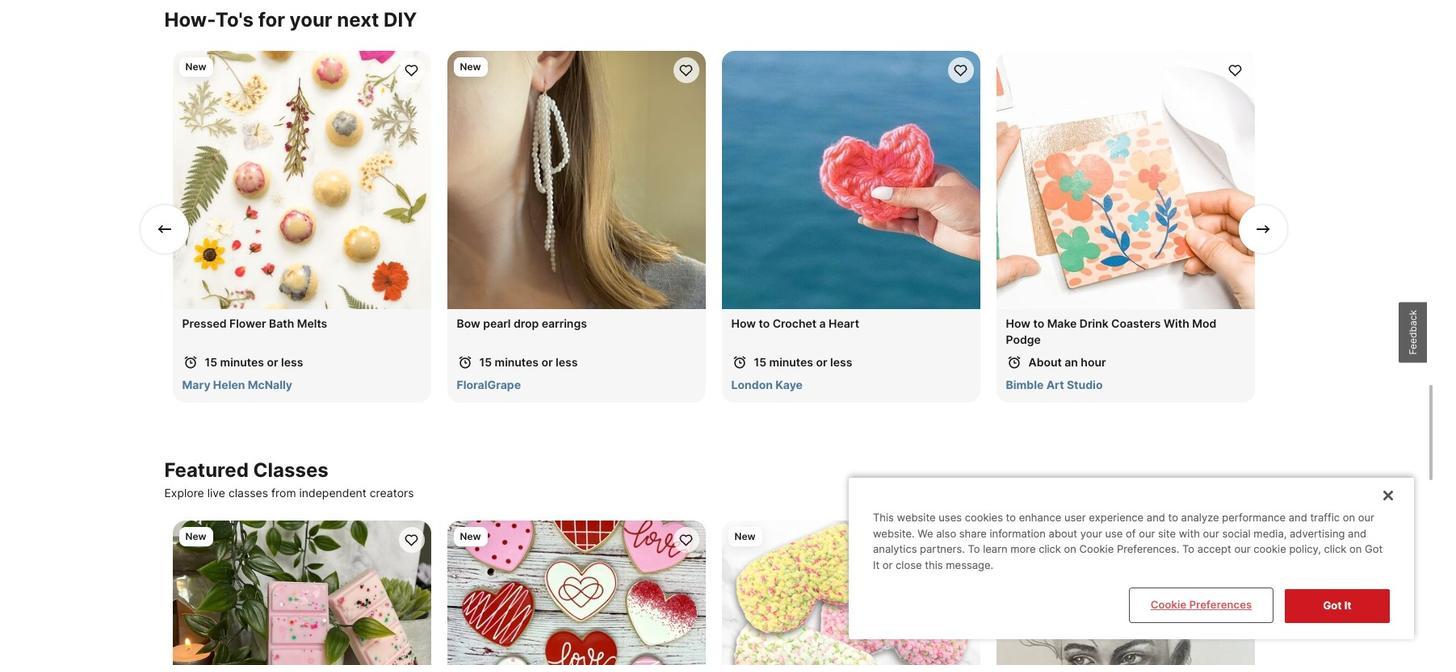 Task type: locate. For each thing, give the bounding box(es) containing it.
and right advertising
[[1348, 527, 1367, 540]]

bow pearl drop earrings image
[[447, 51, 705, 309]]

15 minutes or less down the "drop"
[[479, 355, 578, 369]]

0 vertical spatial got
[[1365, 543, 1383, 556]]

and up 'site'
[[1147, 512, 1165, 524]]

or inside this website uses cookies to enhance user experience and to analyze performance and traffic on our website. we also share information about your use of our site with our social media, advertising and analytics partners. to learn more click on cookie preferences. to accept our cookie policy, click on got it or close this message.
[[883, 559, 893, 572]]

0 vertical spatial it
[[873, 559, 880, 572]]

0 horizontal spatial it
[[873, 559, 880, 572]]

or down earrings
[[542, 355, 553, 369]]

0 horizontal spatial cookie
[[1079, 543, 1114, 556]]

how to crochet a heart
[[731, 317, 859, 330]]

bow pearl drop earrings
[[457, 317, 587, 330]]

1 horizontal spatial how
[[1006, 317, 1031, 330]]

favorite image for candle making class image
[[404, 533, 419, 548]]

to left the crochet
[[759, 317, 770, 330]]

to
[[968, 543, 980, 556], [1182, 543, 1195, 556]]

15 for london kaye
[[754, 355, 767, 369]]

crochet
[[773, 317, 817, 330]]

2 alarm image from the left
[[457, 355, 473, 371]]

cookie preferences button
[[1131, 590, 1272, 622]]

15 minutes or less for london kaye
[[754, 355, 852, 369]]

2 to from the left
[[1182, 543, 1195, 556]]

or for floralgrape
[[542, 355, 553, 369]]

click down about
[[1039, 543, 1061, 556]]

more
[[1011, 543, 1036, 556]]

0 horizontal spatial to
[[968, 543, 980, 556]]

less for melts
[[281, 355, 303, 369]]

also
[[936, 527, 956, 540]]

2 minutes from the left
[[495, 355, 539, 369]]

to up podge
[[1033, 317, 1044, 330]]

1 minutes from the left
[[220, 355, 264, 369]]

live
[[207, 486, 225, 500]]

alarm image up the floralgrape
[[457, 355, 473, 371]]

your right for
[[290, 8, 332, 31]]

art
[[1046, 378, 1064, 392]]

social
[[1222, 527, 1251, 540]]

our
[[1358, 512, 1375, 524], [1139, 527, 1155, 540], [1203, 527, 1219, 540], [1234, 543, 1251, 556]]

new for "royal icing cookie class - unleash your inner pro!" image
[[460, 531, 481, 543]]

on right "policy,"
[[1350, 543, 1362, 556]]

15 up london kaye
[[754, 355, 767, 369]]

15
[[205, 355, 217, 369], [479, 355, 492, 369], [754, 355, 767, 369]]

close
[[896, 559, 922, 572]]

1 15 from the left
[[205, 355, 217, 369]]

our up accept
[[1203, 527, 1219, 540]]

0 horizontal spatial less
[[281, 355, 303, 369]]

less up mcnally
[[281, 355, 303, 369]]

use
[[1105, 527, 1123, 540]]

1 horizontal spatial it
[[1345, 600, 1352, 613]]

click down advertising
[[1324, 543, 1347, 556]]

2 horizontal spatial minutes
[[769, 355, 813, 369]]

0 horizontal spatial 15 minutes or less
[[205, 355, 303, 369]]

how for how to crochet a heart
[[731, 317, 756, 330]]

from
[[271, 486, 296, 500]]

or
[[267, 355, 278, 369], [542, 355, 553, 369], [816, 355, 828, 369], [883, 559, 893, 572]]

1 horizontal spatial to
[[1182, 543, 1195, 556]]

2 15 from the left
[[479, 355, 492, 369]]

2 horizontal spatial and
[[1348, 527, 1367, 540]]

got up got it button
[[1365, 543, 1383, 556]]

new
[[185, 61, 206, 73], [460, 61, 481, 73], [185, 531, 206, 543], [460, 531, 481, 543], [735, 531, 756, 543], [1009, 531, 1030, 543]]

click
[[1039, 543, 1061, 556], [1324, 543, 1347, 556]]

0 vertical spatial cookie
[[1079, 543, 1114, 556]]

it
[[873, 559, 880, 572], [1345, 600, 1352, 613]]

how up podge
[[1006, 317, 1031, 330]]

our up preferences.
[[1139, 527, 1155, 540]]

1 how from the left
[[731, 317, 756, 330]]

with
[[1164, 317, 1190, 330]]

1 vertical spatial got
[[1323, 600, 1342, 613]]

or down a at the right top of page
[[816, 355, 828, 369]]

new for pressed flower bath melts 'image' in the top of the page
[[185, 61, 206, 73]]

minutes up mary helen mcnally
[[220, 355, 264, 369]]

heart
[[829, 317, 859, 330]]

drop
[[514, 317, 539, 330]]

website
[[897, 512, 936, 524]]

2 horizontal spatial 15 minutes or less
[[754, 355, 852, 369]]

less for earrings
[[556, 355, 578, 369]]

favorite image for "royal icing cookie class - unleash your inner pro!" image
[[678, 533, 694, 548]]

1 horizontal spatial your
[[1080, 527, 1102, 540]]

favorite image
[[404, 63, 419, 78], [953, 63, 968, 78], [404, 533, 419, 548], [678, 533, 694, 548]]

on right traffic
[[1343, 512, 1355, 524]]

message.
[[946, 559, 994, 572]]

classes
[[253, 459, 329, 482]]

0 horizontal spatial alarm image
[[182, 355, 198, 371]]

15 for mary helen mcnally
[[205, 355, 217, 369]]

1 new link from the left
[[172, 521, 431, 666]]

introduction to portrait drawing i image
[[996, 521, 1255, 666]]

to down share
[[968, 543, 980, 556]]

alarm image
[[1006, 355, 1022, 371]]

2 how from the left
[[1006, 317, 1031, 330]]

2 favorite image from the left
[[1228, 63, 1243, 78]]

your
[[290, 8, 332, 31], [1080, 527, 1102, 540]]

experience
[[1089, 512, 1144, 524]]

0 horizontal spatial favorite image
[[678, 63, 694, 78]]

or down analytics at the bottom of page
[[883, 559, 893, 572]]

a
[[819, 317, 826, 330]]

london kaye
[[731, 378, 803, 392]]

independent
[[299, 486, 367, 500]]

got
[[1365, 543, 1383, 556], [1323, 600, 1342, 613]]

about an hour
[[1029, 355, 1106, 369]]

0 horizontal spatial click
[[1039, 543, 1061, 556]]

3 less from the left
[[830, 355, 852, 369]]

alarm image for london kaye
[[731, 355, 747, 371]]

got down advertising
[[1323, 600, 1342, 613]]

minutes up the floralgrape
[[495, 355, 539, 369]]

how left the crochet
[[731, 317, 756, 330]]

got inside button
[[1323, 600, 1342, 613]]

1 horizontal spatial minutes
[[495, 355, 539, 369]]

15 minutes or less
[[205, 355, 303, 369], [479, 355, 578, 369], [754, 355, 852, 369]]

minutes up the kaye
[[769, 355, 813, 369]]

advertising
[[1290, 527, 1345, 540]]

minutes for london kaye
[[769, 355, 813, 369]]

1 horizontal spatial and
[[1289, 512, 1307, 524]]

less
[[281, 355, 303, 369], [556, 355, 578, 369], [830, 355, 852, 369]]

your down user
[[1080, 527, 1102, 540]]

new link
[[172, 521, 431, 666], [447, 521, 705, 666], [722, 521, 980, 666], [996, 521, 1255, 666]]

4 new link from the left
[[996, 521, 1255, 666]]

about
[[1029, 355, 1062, 369]]

cookie inside this website uses cookies to enhance user experience and to analyze performance and traffic on our website. we also share information about your use of our site with our social media, advertising and analytics partners. to learn more click on cookie preferences. to accept our cookie policy, click on got it or close this message.
[[1079, 543, 1114, 556]]

0 horizontal spatial and
[[1147, 512, 1165, 524]]

3 minutes from the left
[[769, 355, 813, 369]]

1 less from the left
[[281, 355, 303, 369]]

melts
[[297, 317, 327, 330]]

3 15 minutes or less from the left
[[754, 355, 852, 369]]

1 horizontal spatial alarm image
[[457, 355, 473, 371]]

1 alarm image from the left
[[182, 355, 198, 371]]

1 horizontal spatial click
[[1324, 543, 1347, 556]]

1 horizontal spatial favorite image
[[1228, 63, 1243, 78]]

an
[[1065, 355, 1078, 369]]

new for introduction to portrait drawing i image
[[1009, 531, 1030, 543]]

1 horizontal spatial 15 minutes or less
[[479, 355, 578, 369]]

and
[[1147, 512, 1165, 524], [1289, 512, 1307, 524], [1348, 527, 1367, 540]]

less down earrings
[[556, 355, 578, 369]]

how for how to make drink coasters with mod podge
[[1006, 317, 1031, 330]]

1 horizontal spatial cookie
[[1151, 599, 1187, 612]]

1 vertical spatial cookie
[[1151, 599, 1187, 612]]

alarm image
[[182, 355, 198, 371], [457, 355, 473, 371], [731, 355, 747, 371]]

bath
[[269, 317, 294, 330]]

crochet a sleep mask image
[[722, 521, 980, 666]]

cookie left preferences
[[1151, 599, 1187, 612]]

2 horizontal spatial 15
[[754, 355, 767, 369]]

0 horizontal spatial got
[[1323, 600, 1342, 613]]

2 new link from the left
[[447, 521, 705, 666]]

2 15 minutes or less from the left
[[479, 355, 578, 369]]

mary
[[182, 378, 210, 392]]

diy
[[384, 8, 417, 31]]

minutes for floralgrape
[[495, 355, 539, 369]]

to up 'site'
[[1168, 512, 1178, 524]]

1 horizontal spatial got
[[1365, 543, 1383, 556]]

bimble art studio
[[1006, 378, 1103, 392]]

minutes
[[220, 355, 264, 369], [495, 355, 539, 369], [769, 355, 813, 369]]

next
[[337, 8, 379, 31]]

it inside button
[[1345, 600, 1352, 613]]

user
[[1064, 512, 1086, 524]]

it inside this website uses cookies to enhance user experience and to analyze performance and traffic on our website. we also share information about your use of our site with our social media, advertising and analytics partners. to learn more click on cookie preferences. to accept our cookie policy, click on got it or close this message.
[[873, 559, 880, 572]]

new for 'bow pearl drop earrings' image
[[460, 61, 481, 73]]

1 vertical spatial it
[[1345, 600, 1352, 613]]

0 horizontal spatial minutes
[[220, 355, 264, 369]]

15 up the floralgrape
[[479, 355, 492, 369]]

to
[[759, 317, 770, 330], [1033, 317, 1044, 330], [1006, 512, 1016, 524], [1168, 512, 1178, 524]]

studio
[[1067, 378, 1103, 392]]

3 alarm image from the left
[[731, 355, 747, 371]]

alarm image up mary at bottom
[[182, 355, 198, 371]]

1 horizontal spatial 15
[[479, 355, 492, 369]]

to down with
[[1182, 543, 1195, 556]]

1 horizontal spatial less
[[556, 355, 578, 369]]

favorite image for pressed flower bath melts 'image' in the top of the page
[[404, 63, 419, 78]]

mcnally
[[248, 378, 292, 392]]

0 horizontal spatial 15
[[205, 355, 217, 369]]

how inside how to make drink coasters with mod podge
[[1006, 317, 1031, 330]]

1 15 minutes or less from the left
[[205, 355, 303, 369]]

0 horizontal spatial how
[[731, 317, 756, 330]]

pressed flower bath melts image
[[172, 51, 431, 309]]

learn
[[983, 543, 1008, 556]]

alarm image up london
[[731, 355, 747, 371]]

less down heart
[[830, 355, 852, 369]]

or for mary helen mcnally
[[267, 355, 278, 369]]

to inside how to make drink coasters with mod podge
[[1033, 317, 1044, 330]]

hour
[[1081, 355, 1106, 369]]

15 minutes or less up the kaye
[[754, 355, 852, 369]]

2 horizontal spatial alarm image
[[731, 355, 747, 371]]

3 new link from the left
[[722, 521, 980, 666]]

on
[[1343, 512, 1355, 524], [1064, 543, 1077, 556], [1350, 543, 1362, 556]]

it down advertising
[[1345, 600, 1352, 613]]

1 click from the left
[[1039, 543, 1061, 556]]

cookie down use
[[1079, 543, 1114, 556]]

it down analytics at the bottom of page
[[873, 559, 880, 572]]

cookie preferences
[[1151, 599, 1252, 612]]

15 up mary at bottom
[[205, 355, 217, 369]]

or up mcnally
[[267, 355, 278, 369]]

candle making class image
[[172, 521, 431, 666]]

your inside this website uses cookies to enhance user experience and to analyze performance and traffic on our website. we also share information about your use of our site with our social media, advertising and analytics partners. to learn more click on cookie preferences. to accept our cookie policy, click on got it or close this message.
[[1080, 527, 1102, 540]]

with
[[1179, 527, 1200, 540]]

2 click from the left
[[1324, 543, 1347, 556]]

this website uses cookies to enhance user experience and to analyze performance and traffic on our website. we also share information about your use of our site with our social media, advertising and analytics partners. to learn more click on cookie preferences. to accept our cookie policy, click on got it or close this message.
[[873, 512, 1383, 572]]

or for london kaye
[[816, 355, 828, 369]]

15 minutes or less up mcnally
[[205, 355, 303, 369]]

1 vertical spatial your
[[1080, 527, 1102, 540]]

our down social
[[1234, 543, 1251, 556]]

2 horizontal spatial less
[[830, 355, 852, 369]]

this
[[873, 512, 894, 524]]

traffic
[[1310, 512, 1340, 524]]

of
[[1126, 527, 1136, 540]]

cookie
[[1079, 543, 1114, 556], [1151, 599, 1187, 612]]

0 horizontal spatial your
[[290, 8, 332, 31]]

uses
[[939, 512, 962, 524]]

15 for floralgrape
[[479, 355, 492, 369]]

3 15 from the left
[[754, 355, 767, 369]]

alarm image for mary helen mcnally
[[182, 355, 198, 371]]

how to make drink coasters with mod podge image
[[996, 51, 1255, 309]]

and up advertising
[[1289, 512, 1307, 524]]

favorite image
[[678, 63, 694, 78], [1228, 63, 1243, 78]]

minutes for mary helen mcnally
[[220, 355, 264, 369]]

2 less from the left
[[556, 355, 578, 369]]

for
[[258, 8, 285, 31]]



Task type: vqa. For each thing, say whether or not it's contained in the screenshot.
(1652)
no



Task type: describe. For each thing, give the bounding box(es) containing it.
how to make drink coasters with mod podge
[[1006, 317, 1217, 346]]

enhance
[[1019, 512, 1062, 524]]

we
[[918, 527, 933, 540]]

floralgrape
[[457, 378, 521, 392]]

helen
[[213, 378, 245, 392]]

information
[[990, 527, 1046, 540]]

0 vertical spatial your
[[290, 8, 332, 31]]

royal icing cookie class - unleash your inner pro! image
[[447, 521, 705, 666]]

how-
[[164, 8, 215, 31]]

creators
[[370, 486, 414, 500]]

accept
[[1198, 543, 1232, 556]]

classes
[[229, 486, 268, 500]]

website.
[[873, 527, 915, 540]]

flower
[[229, 317, 266, 330]]

preferences
[[1189, 599, 1252, 612]]

performance
[[1222, 512, 1286, 524]]

new for crochet a sleep mask image
[[735, 531, 756, 543]]

coasters
[[1111, 317, 1161, 330]]

new for candle making class image
[[185, 531, 206, 543]]

about
[[1049, 527, 1077, 540]]

15 minutes or less for mary helen mcnally
[[205, 355, 303, 369]]

mary helen mcnally
[[182, 378, 292, 392]]

preferences.
[[1117, 543, 1179, 556]]

less for a
[[830, 355, 852, 369]]

alarm image for floralgrape
[[457, 355, 473, 371]]

london
[[731, 378, 773, 392]]

got it button
[[1285, 590, 1390, 624]]

podge
[[1006, 333, 1041, 346]]

analytics
[[873, 543, 917, 556]]

share
[[959, 527, 987, 540]]

pressed
[[182, 317, 227, 330]]

featured classes explore live classes from independent creators
[[164, 459, 414, 500]]

1 favorite image from the left
[[678, 63, 694, 78]]

explore
[[164, 486, 204, 500]]

how-to's for your next diy
[[164, 8, 417, 31]]

drink
[[1080, 317, 1109, 330]]

cookies
[[965, 512, 1003, 524]]

policy,
[[1289, 543, 1321, 556]]

pressed flower bath melts
[[182, 317, 327, 330]]

site
[[1158, 527, 1176, 540]]

pearl
[[483, 317, 511, 330]]

to's
[[215, 8, 254, 31]]

this
[[925, 559, 943, 572]]

earrings
[[542, 317, 587, 330]]

kaye
[[775, 378, 803, 392]]

cookie
[[1254, 543, 1286, 556]]

media,
[[1254, 527, 1287, 540]]

how to crochet a heart image
[[722, 51, 980, 309]]

got inside this website uses cookies to enhance user experience and to analyze performance and traffic on our website. we also share information about your use of our site with our social media, advertising and analytics partners. to learn more click on cookie preferences. to accept our cookie policy, click on got it or close this message.
[[1365, 543, 1383, 556]]

mod
[[1192, 317, 1217, 330]]

cookie inside button
[[1151, 599, 1187, 612]]

make
[[1047, 317, 1077, 330]]

got it
[[1323, 600, 1352, 613]]

to up information
[[1006, 512, 1016, 524]]

bimble
[[1006, 378, 1044, 392]]

15 minutes or less for floralgrape
[[479, 355, 578, 369]]

bow
[[457, 317, 480, 330]]

1 to from the left
[[968, 543, 980, 556]]

featured
[[164, 459, 249, 482]]

partners.
[[920, 543, 965, 556]]

on down about
[[1064, 543, 1077, 556]]

our right traffic
[[1358, 512, 1375, 524]]

analyze
[[1181, 512, 1219, 524]]



